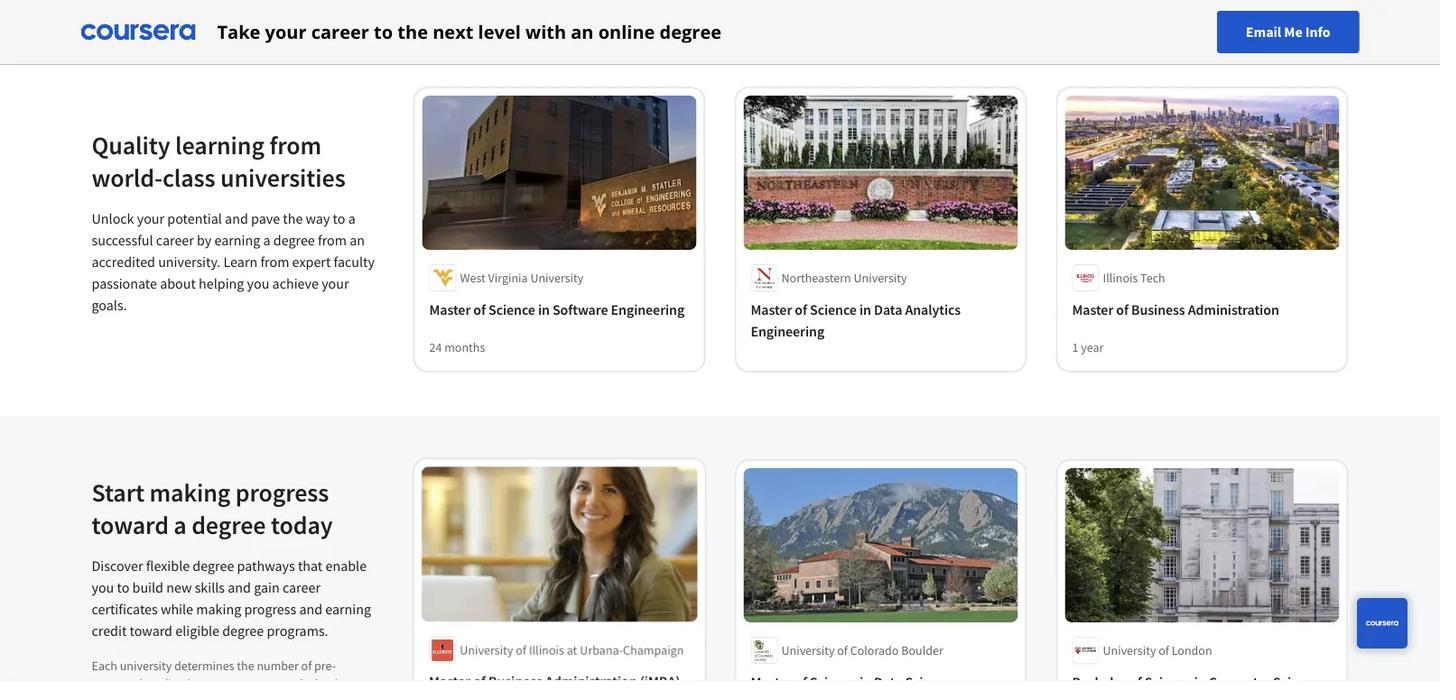 Task type: locate. For each thing, give the bounding box(es) containing it.
earning
[[214, 232, 260, 250], [325, 601, 371, 619]]

your right take
[[265, 19, 307, 44]]

2 vertical spatial and
[[299, 601, 322, 619]]

discover flexible degree pathways that enable you to build new skills and gain career certificates while making progress and earning credit toward eligible degree programs.
[[92, 558, 371, 641]]

university for university of colorado boulder
[[781, 643, 835, 659]]

of inside each university determines the number of pre- approved credits that may count towards the degre
[[301, 658, 312, 674]]

an
[[571, 19, 594, 44], [350, 232, 365, 250]]

university.
[[158, 253, 221, 271]]

programs.
[[267, 623, 328, 641]]

quality
[[92, 129, 170, 161]]

your down faculty
[[322, 275, 349, 293]]

boulder
[[901, 643, 943, 659]]

earning up learn
[[214, 232, 260, 250]]

that left enable
[[298, 558, 323, 576]]

of down illinois tech
[[1116, 301, 1129, 319]]

1 horizontal spatial illinois
[[1103, 270, 1138, 286]]

0 horizontal spatial illinois
[[529, 643, 564, 659]]

career inside discover flexible degree pathways that enable you to build new skills and gain career certificates while making progress and earning credit toward eligible degree programs.
[[283, 579, 320, 597]]

earning inside discover flexible degree pathways that enable you to build new skills and gain career certificates while making progress and earning credit toward eligible degree programs.
[[325, 601, 371, 619]]

me
[[1284, 23, 1303, 41]]

administration
[[1188, 301, 1279, 319]]

you
[[247, 275, 269, 293], [92, 579, 114, 597]]

1 in from the left
[[538, 301, 550, 319]]

0 horizontal spatial science
[[488, 301, 535, 319]]

master for master of science in software engineering
[[429, 301, 471, 319]]

1 vertical spatial progress
[[244, 601, 296, 619]]

by
[[197, 232, 212, 250]]

that inside each university determines the number of pre- approved credits that may count towards the degre
[[183, 676, 205, 682]]

master
[[429, 301, 471, 319], [751, 301, 792, 319], [1072, 301, 1113, 319]]

career
[[311, 19, 369, 44], [156, 232, 194, 250], [283, 579, 320, 597]]

1 horizontal spatial science
[[810, 301, 857, 319]]

0 vertical spatial earning
[[214, 232, 260, 250]]

world-
[[92, 162, 162, 193]]

0 horizontal spatial master
[[429, 301, 471, 319]]

from up achieve
[[260, 253, 289, 271]]

science down virginia
[[488, 301, 535, 319]]

of for master of science in data analytics engineering
[[795, 301, 807, 319]]

science down "northeastern university"
[[810, 301, 857, 319]]

making down skills
[[196, 601, 241, 619]]

champaign
[[622, 643, 683, 659]]

certificates
[[92, 601, 158, 619]]

progress inside discover flexible degree pathways that enable you to build new skills and gain career certificates while making progress and earning credit toward eligible degree programs.
[[244, 601, 296, 619]]

each university determines the number of pre- approved credits that may count towards the degre
[[92, 658, 367, 682]]

university left at
[[460, 643, 513, 659]]

0 horizontal spatial an
[[350, 232, 365, 250]]

online
[[598, 19, 655, 44]]

new
[[166, 579, 192, 597]]

1 horizontal spatial your
[[265, 19, 307, 44]]

science for data
[[810, 301, 857, 319]]

master of science in software engineering
[[429, 301, 685, 319]]

degree up "pathways"
[[192, 509, 266, 541]]

of left pre-
[[301, 658, 312, 674]]

flexible
[[146, 558, 190, 576]]

of down west
[[473, 301, 486, 319]]

progress
[[235, 477, 329, 508], [244, 601, 296, 619]]

year
[[1081, 339, 1104, 356]]

northeastern university
[[781, 270, 907, 286]]

0 vertical spatial your
[[265, 19, 307, 44]]

the
[[398, 19, 428, 44], [283, 210, 303, 228], [237, 658, 254, 674], [311, 676, 328, 682]]

0 vertical spatial illinois
[[1103, 270, 1138, 286]]

gain
[[254, 579, 280, 597]]

1 science from the left
[[488, 301, 535, 319]]

1 vertical spatial earning
[[325, 601, 371, 619]]

0 vertical spatial to
[[374, 19, 393, 44]]

2 in from the left
[[859, 301, 871, 319]]

0 horizontal spatial earning
[[214, 232, 260, 250]]

to left next
[[374, 19, 393, 44]]

0 horizontal spatial engineering
[[611, 301, 685, 319]]

progress up today
[[235, 477, 329, 508]]

in left the software
[[538, 301, 550, 319]]

a right way on the top of page
[[348, 210, 355, 228]]

engineering down northeastern
[[751, 322, 824, 340]]

1 vertical spatial a
[[263, 232, 270, 250]]

of for university of london
[[1159, 643, 1169, 659]]

of left "colorado"
[[837, 643, 848, 659]]

university of illinois at urbana-champaign
[[460, 643, 683, 659]]

master up year
[[1072, 301, 1113, 319]]

university left london
[[1103, 643, 1156, 659]]

1 vertical spatial engineering
[[751, 322, 824, 340]]

in inside master of science in data analytics engineering
[[859, 301, 871, 319]]

3 master from the left
[[1072, 301, 1113, 319]]

master up 24 months
[[429, 301, 471, 319]]

1 horizontal spatial earning
[[325, 601, 371, 619]]

master down northeastern
[[751, 301, 792, 319]]

0 horizontal spatial your
[[137, 210, 164, 228]]

that
[[298, 558, 323, 576], [183, 676, 205, 682]]

an up faculty
[[350, 232, 365, 250]]

24
[[429, 339, 442, 356]]

making inside start making progress toward a degree today
[[149, 477, 230, 508]]

2 horizontal spatial your
[[322, 275, 349, 293]]

of
[[473, 301, 486, 319], [795, 301, 807, 319], [1116, 301, 1129, 319], [516, 643, 526, 659], [837, 643, 848, 659], [1159, 643, 1169, 659], [301, 658, 312, 674]]

to right way on the top of page
[[333, 210, 345, 228]]

master of science in data analytics engineering
[[751, 301, 961, 340]]

in left data
[[859, 301, 871, 319]]

0 horizontal spatial a
[[174, 509, 187, 541]]

0 vertical spatial an
[[571, 19, 594, 44]]

and
[[225, 210, 248, 228], [228, 579, 251, 597], [299, 601, 322, 619]]

to up certificates
[[117, 579, 129, 597]]

0 vertical spatial making
[[149, 477, 230, 508]]

1 horizontal spatial engineering
[[751, 322, 824, 340]]

24 months
[[429, 339, 485, 356]]

master of science in software engineering link
[[429, 299, 689, 321]]

to inside discover flexible degree pathways that enable you to build new skills and gain career certificates while making progress and earning credit toward eligible degree programs.
[[117, 579, 129, 597]]

1 horizontal spatial to
[[333, 210, 345, 228]]

2 science from the left
[[810, 301, 857, 319]]

and inside unlock your potential and pave the way to a successful career by earning a degree from an accredited university. learn from expert faculty passionate about helping you achieve your goals.
[[225, 210, 248, 228]]

1 vertical spatial career
[[156, 232, 194, 250]]

your
[[265, 19, 307, 44], [137, 210, 164, 228], [322, 275, 349, 293]]

1 horizontal spatial master
[[751, 301, 792, 319]]

an right with
[[571, 19, 594, 44]]

the left next
[[398, 19, 428, 44]]

1 vertical spatial an
[[350, 232, 365, 250]]

while
[[161, 601, 193, 619]]

the up the count
[[237, 658, 254, 674]]

master of business administration link
[[1072, 299, 1332, 321]]

0 vertical spatial toward
[[92, 509, 169, 541]]

1 vertical spatial toward
[[130, 623, 172, 641]]

of inside master of science in data analytics engineering
[[795, 301, 807, 319]]

you inside discover flexible degree pathways that enable you to build new skills and gain career certificates while making progress and earning credit toward eligible degree programs.
[[92, 579, 114, 597]]

eligible
[[175, 623, 219, 641]]

master for master of science in data analytics engineering
[[751, 301, 792, 319]]

from
[[269, 129, 321, 161], [318, 232, 347, 250], [260, 253, 289, 271]]

university up data
[[854, 270, 907, 286]]

a down pave at top left
[[263, 232, 270, 250]]

degree up expert
[[273, 232, 315, 250]]

1
[[1072, 339, 1078, 356]]

progress down gain
[[244, 601, 296, 619]]

1 vertical spatial you
[[92, 579, 114, 597]]

engineering right the software
[[611, 301, 685, 319]]

2 vertical spatial a
[[174, 509, 187, 541]]

of for university of colorado boulder
[[837, 643, 848, 659]]

that inside discover flexible degree pathways that enable you to build new skills and gain career certificates while making progress and earning credit toward eligible degree programs.
[[298, 558, 323, 576]]

2 master from the left
[[751, 301, 792, 319]]

number
[[257, 658, 299, 674]]

making
[[149, 477, 230, 508], [196, 601, 241, 619]]

email
[[1246, 23, 1281, 41]]

1 vertical spatial your
[[137, 210, 164, 228]]

to for quality learning from world-class universities
[[333, 210, 345, 228]]

degree
[[660, 19, 721, 44], [273, 232, 315, 250], [192, 509, 266, 541], [193, 558, 234, 576], [222, 623, 264, 641]]

master inside master of science in data analytics engineering
[[751, 301, 792, 319]]

level
[[478, 19, 521, 44]]

your for take
[[265, 19, 307, 44]]

credit
[[92, 623, 127, 641]]

that down determines on the bottom left of the page
[[183, 676, 205, 682]]

1 horizontal spatial an
[[571, 19, 594, 44]]

the left way on the top of page
[[283, 210, 303, 228]]

of left london
[[1159, 643, 1169, 659]]

engineering inside master of science in data analytics engineering
[[751, 322, 824, 340]]

0 vertical spatial you
[[247, 275, 269, 293]]

2 horizontal spatial a
[[348, 210, 355, 228]]

of left at
[[516, 643, 526, 659]]

urbana-
[[579, 643, 622, 659]]

1 master from the left
[[429, 301, 471, 319]]

your up successful
[[137, 210, 164, 228]]

toward down while
[[130, 623, 172, 641]]

0 horizontal spatial that
[[183, 676, 205, 682]]

degree up each university determines the number of pre- approved credits that may count towards the degre
[[222, 623, 264, 641]]

0 vertical spatial that
[[298, 558, 323, 576]]

1 horizontal spatial that
[[298, 558, 323, 576]]

from inside quality learning from world-class universities
[[269, 129, 321, 161]]

from down way on the top of page
[[318, 232, 347, 250]]

0 horizontal spatial in
[[538, 301, 550, 319]]

illinois left at
[[529, 643, 564, 659]]

the inside unlock your potential and pave the way to a successful career by earning a degree from an accredited university. learn from expert faculty passionate about helping you achieve your goals.
[[283, 210, 303, 228]]

virginia
[[488, 270, 528, 286]]

2 vertical spatial to
[[117, 579, 129, 597]]

making right "start"
[[149, 477, 230, 508]]

0 horizontal spatial you
[[92, 579, 114, 597]]

expert
[[292, 253, 331, 271]]

west
[[460, 270, 486, 286]]

0 vertical spatial engineering
[[611, 301, 685, 319]]

university left "colorado"
[[781, 643, 835, 659]]

1 vertical spatial from
[[318, 232, 347, 250]]

toward inside start making progress toward a degree today
[[92, 509, 169, 541]]

you down discover
[[92, 579, 114, 597]]

your for unlock
[[137, 210, 164, 228]]

1 vertical spatial that
[[183, 676, 205, 682]]

a up flexible
[[174, 509, 187, 541]]

a
[[348, 210, 355, 228], [263, 232, 270, 250], [174, 509, 187, 541]]

toward down "start"
[[92, 509, 169, 541]]

goals.
[[92, 297, 127, 315]]

2 horizontal spatial master
[[1072, 301, 1113, 319]]

enable
[[325, 558, 367, 576]]

from up the universities
[[269, 129, 321, 161]]

science inside master of science in data analytics engineering
[[810, 301, 857, 319]]

an inside unlock your potential and pave the way to a successful career by earning a degree from an accredited university. learn from expert faculty passionate about helping you achieve your goals.
[[350, 232, 365, 250]]

1 vertical spatial to
[[333, 210, 345, 228]]

university of colorado boulder
[[781, 643, 943, 659]]

you down learn
[[247, 275, 269, 293]]

0 vertical spatial and
[[225, 210, 248, 228]]

1 horizontal spatial a
[[263, 232, 270, 250]]

0 horizontal spatial to
[[117, 579, 129, 597]]

1 vertical spatial making
[[196, 601, 241, 619]]

email me info button
[[1217, 11, 1359, 53]]

illinois left tech
[[1103, 270, 1138, 286]]

earning down enable
[[325, 601, 371, 619]]

1 horizontal spatial you
[[247, 275, 269, 293]]

in
[[538, 301, 550, 319], [859, 301, 871, 319]]

0 vertical spatial progress
[[235, 477, 329, 508]]

2 horizontal spatial to
[[374, 19, 393, 44]]

of down northeastern
[[795, 301, 807, 319]]

1 horizontal spatial in
[[859, 301, 871, 319]]

and left gain
[[228, 579, 251, 597]]

1 year
[[1072, 339, 1104, 356]]

0 vertical spatial from
[[269, 129, 321, 161]]

and up programs.
[[299, 601, 322, 619]]

and left pave at top left
[[225, 210, 248, 228]]

1 vertical spatial and
[[228, 579, 251, 597]]

of for master of business administration
[[1116, 301, 1129, 319]]

2 vertical spatial from
[[260, 253, 289, 271]]

2 vertical spatial career
[[283, 579, 320, 597]]

progress inside start making progress toward a degree today
[[235, 477, 329, 508]]

faculty
[[334, 253, 375, 271]]

to inside unlock your potential and pave the way to a successful career by earning a degree from an accredited university. learn from expert faculty passionate about helping you achieve your goals.
[[333, 210, 345, 228]]



Task type: vqa. For each thing, say whether or not it's contained in the screenshot.
free cybersecurity
no



Task type: describe. For each thing, give the bounding box(es) containing it.
class
[[162, 162, 215, 193]]

with
[[525, 19, 566, 44]]

accredited
[[92, 253, 155, 271]]

illinois tech
[[1103, 270, 1165, 286]]

northeastern
[[781, 270, 851, 286]]

master of science in data analytics engineering link
[[751, 299, 1011, 342]]

discover
[[92, 558, 143, 576]]

coursera image
[[81, 18, 195, 46]]

approved
[[92, 676, 142, 682]]

helping
[[199, 275, 244, 293]]

way
[[306, 210, 330, 228]]

colorado
[[850, 643, 899, 659]]

data
[[874, 301, 902, 319]]

you inside unlock your potential and pave the way to a successful career by earning a degree from an accredited university. learn from expert faculty passionate about helping you achieve your goals.
[[247, 275, 269, 293]]

info
[[1305, 23, 1330, 41]]

in for software
[[538, 301, 550, 319]]

analytics
[[905, 301, 961, 319]]

skills
[[195, 579, 225, 597]]

university for university of london
[[1103, 643, 1156, 659]]

in for data
[[859, 301, 871, 319]]

pre-
[[314, 658, 336, 674]]

start
[[92, 477, 145, 508]]

may
[[207, 676, 230, 682]]

universities
[[220, 162, 345, 193]]

take
[[217, 19, 260, 44]]

university
[[120, 658, 172, 674]]

determines
[[174, 658, 234, 674]]

achieve
[[272, 275, 319, 293]]

learning
[[175, 129, 264, 161]]

successful
[[92, 232, 153, 250]]

university of london
[[1103, 643, 1212, 659]]

take your career to the next level with an online degree
[[217, 19, 721, 44]]

credits
[[145, 676, 181, 682]]

today
[[271, 509, 333, 541]]

towards
[[266, 676, 308, 682]]

each
[[92, 658, 117, 674]]

toward inside discover flexible degree pathways that enable you to build new skills and gain career certificates while making progress and earning credit toward eligible degree programs.
[[130, 623, 172, 641]]

quality learning from world-class universities
[[92, 129, 345, 193]]

business
[[1131, 301, 1185, 319]]

email me info
[[1246, 23, 1330, 41]]

university for university of illinois at urbana-champaign
[[460, 643, 513, 659]]

degree inside start making progress toward a degree today
[[192, 509, 266, 541]]

degree up skills
[[193, 558, 234, 576]]

months
[[444, 339, 485, 356]]

pathways
[[237, 558, 295, 576]]

master for master of business administration
[[1072, 301, 1113, 319]]

of for university of illinois at urbana-champaign
[[516, 643, 526, 659]]

earning inside unlock your potential and pave the way to a successful career by earning a degree from an accredited university. learn from expert faculty passionate about helping you achieve your goals.
[[214, 232, 260, 250]]

of for master of science in software engineering
[[473, 301, 486, 319]]

0 vertical spatial career
[[311, 19, 369, 44]]

about
[[160, 275, 196, 293]]

a inside start making progress toward a degree today
[[174, 509, 187, 541]]

degree right online
[[660, 19, 721, 44]]

potential
[[167, 210, 222, 228]]

0 vertical spatial a
[[348, 210, 355, 228]]

university up master of science in software engineering
[[530, 270, 584, 286]]

london
[[1172, 643, 1212, 659]]

master of business administration
[[1072, 301, 1279, 319]]

build
[[132, 579, 163, 597]]

the down pre-
[[311, 676, 328, 682]]

to for start making progress toward a degree today
[[117, 579, 129, 597]]

career inside unlock your potential and pave the way to a successful career by earning a degree from an accredited university. learn from expert faculty passionate about helping you achieve your goals.
[[156, 232, 194, 250]]

next
[[433, 19, 473, 44]]

count
[[233, 676, 263, 682]]

1 vertical spatial illinois
[[529, 643, 564, 659]]

unlock
[[92, 210, 134, 228]]

software
[[553, 301, 608, 319]]

learn
[[223, 253, 257, 271]]

at
[[566, 643, 577, 659]]

2 vertical spatial your
[[322, 275, 349, 293]]

unlock your potential and pave the way to a successful career by earning a degree from an accredited university. learn from expert faculty passionate about helping you achieve your goals.
[[92, 210, 375, 315]]

passionate
[[92, 275, 157, 293]]

science for software
[[488, 301, 535, 319]]

degree inside unlock your potential and pave the way to a successful career by earning a degree from an accredited university. learn from expert faculty passionate about helping you achieve your goals.
[[273, 232, 315, 250]]

pave
[[251, 210, 280, 228]]

start making progress toward a degree today
[[92, 477, 333, 541]]

making inside discover flexible degree pathways that enable you to build new skills and gain career certificates while making progress and earning credit toward eligible degree programs.
[[196, 601, 241, 619]]

west virginia university
[[460, 270, 584, 286]]

tech
[[1140, 270, 1165, 286]]



